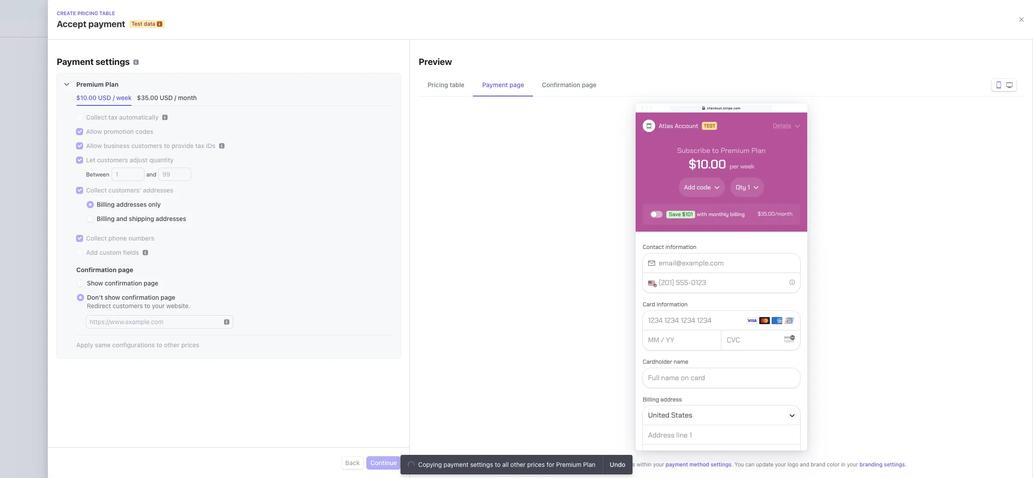 Task type: locate. For each thing, give the bounding box(es) containing it.
to up quantity
[[164, 142, 170, 149]]

data
[[517, 38, 530, 43]]

0 vertical spatial billing
[[97, 201, 115, 208]]

show confirmation page
[[87, 279, 158, 287]]

to for copying payment settings to all other prices for premium plan
[[495, 461, 501, 468]]

to
[[164, 142, 170, 149], [145, 302, 150, 310], [495, 461, 501, 468]]

addresses
[[143, 186, 174, 194], [116, 201, 147, 208], [156, 215, 186, 222]]

checkout.stripe.com
[[708, 106, 741, 110]]

1 vertical spatial payment
[[483, 81, 508, 89]]

previous
[[806, 346, 830, 353]]

your left the logo
[[776, 461, 787, 468]]

1 horizontal spatial .
[[906, 461, 907, 468]]

addresses down only on the top of page
[[156, 215, 186, 222]]

2 usd from the left
[[160, 94, 173, 101]]

you
[[536, 461, 546, 468], [735, 461, 744, 468]]

collect for collect phone numbers
[[86, 234, 107, 242]]

let customers adjust quantity
[[86, 156, 174, 164]]

0 vertical spatial table
[[99, 10, 115, 16]]

allow for allow promotion codes
[[86, 128, 102, 135]]

0 vertical spatial tax
[[108, 113, 118, 121]]

2 collect from the top
[[86, 186, 107, 194]]

method
[[690, 461, 710, 468]]

premium inside alert dialog
[[557, 461, 582, 468]]

you can enable more payment methods within your payment method settings . you can update your logo and brand color in your branding settings .
[[536, 461, 907, 468]]

addresses up only on the top of page
[[143, 186, 174, 194]]

2 vertical spatial collect
[[86, 234, 107, 242]]

to inside don't show confirmation page redirect customers to your website.
[[145, 302, 150, 310]]

1 vertical spatial confirmation
[[122, 294, 159, 301]]

logo
[[788, 461, 799, 468]]

can left enable
[[547, 461, 556, 468]]

1 horizontal spatial premium
[[557, 461, 582, 468]]

0 vertical spatial addresses
[[143, 186, 174, 194]]

addresses down the collect customers' addresses
[[116, 201, 147, 208]]

0 horizontal spatial premium
[[76, 81, 104, 88]]

shipping
[[129, 215, 154, 222]]

payment inside payment page button
[[483, 81, 508, 89]]

confirmation up show
[[105, 279, 142, 287]]

1 / from the left
[[113, 94, 115, 101]]

ids
[[206, 142, 216, 149]]

your
[[152, 302, 165, 310], [654, 461, 665, 468], [776, 461, 787, 468], [848, 461, 859, 468]]

show
[[105, 294, 120, 301]]

2 vertical spatial customers
[[113, 302, 143, 310]]

payment inside alert dialog
[[444, 461, 469, 468]]

your inside don't show confirmation page redirect customers to your website.
[[152, 302, 165, 310]]

.
[[732, 461, 734, 468], [906, 461, 907, 468]]

create
[[57, 10, 76, 16]]

you left the for
[[536, 461, 546, 468]]

plan right enable
[[584, 461, 596, 468]]

pricing table
[[428, 81, 465, 89]]

0 vertical spatial confirmation
[[542, 81, 581, 89]]

0 horizontal spatial payment
[[57, 56, 94, 67]]

1 vertical spatial confirmation page
[[76, 266, 133, 274]]

billing down customers'
[[97, 201, 115, 208]]

1 horizontal spatial to
[[164, 142, 170, 149]]

0 vertical spatial plan
[[105, 81, 119, 88]]

collect down "$10.00 usd / week"
[[86, 113, 107, 121]]

1 horizontal spatial and
[[145, 171, 158, 178]]

1 billing from the top
[[97, 201, 115, 208]]

codes
[[136, 128, 153, 135]]

2 can from the left
[[746, 461, 755, 468]]

customers down codes
[[131, 142, 163, 149]]

customers down show
[[113, 302, 143, 310]]

3 collect from the top
[[86, 234, 107, 242]]

table right pricing
[[450, 81, 465, 89]]

1 vertical spatial table
[[450, 81, 465, 89]]

accept
[[57, 19, 86, 29]]

allow up the let
[[86, 142, 102, 149]]

settings right branding
[[885, 461, 906, 468]]

1 vertical spatial premium
[[557, 461, 582, 468]]

plan up $10.00 usd / week button
[[105, 81, 119, 88]]

test
[[504, 38, 516, 43]]

tax
[[108, 113, 118, 121], [195, 142, 205, 149]]

test data
[[132, 20, 155, 27]]

1 vertical spatial billing
[[97, 215, 115, 222]]

allow business customers to provide tax ids
[[86, 142, 216, 149]]

. right branding
[[906, 461, 907, 468]]

0 horizontal spatial /
[[113, 94, 115, 101]]

0 vertical spatial and
[[145, 171, 158, 178]]

payment page button
[[474, 73, 533, 97]]

0 vertical spatial confirmation
[[105, 279, 142, 287]]

premium right the for
[[557, 461, 582, 468]]

1 horizontal spatial can
[[746, 461, 755, 468]]

customers'
[[108, 186, 141, 194]]

billing
[[97, 201, 115, 208], [97, 215, 115, 222]]

0 vertical spatial confirmation page
[[542, 81, 597, 89]]

allow left promotion
[[86, 128, 102, 135]]

2 vertical spatial to
[[495, 461, 501, 468]]

and down quantity
[[145, 171, 158, 178]]

premium
[[76, 81, 104, 88], [557, 461, 582, 468]]

0 horizontal spatial usd
[[98, 94, 111, 101]]

and right the logo
[[801, 461, 810, 468]]

0 vertical spatial premium
[[76, 81, 104, 88]]

usd
[[98, 94, 111, 101], [160, 94, 173, 101]]

1 horizontal spatial confirmation page
[[542, 81, 597, 89]]

collect
[[86, 113, 107, 121], [86, 186, 107, 194], [86, 234, 107, 242]]

1 vertical spatial plan
[[584, 461, 596, 468]]

1 vertical spatial and
[[116, 215, 127, 222]]

payment
[[88, 19, 125, 29], [444, 461, 469, 468], [590, 461, 612, 468], [666, 461, 689, 468]]

1 you from the left
[[536, 461, 546, 468]]

0 horizontal spatial confirmation
[[76, 266, 117, 274]]

0 horizontal spatial tax
[[108, 113, 118, 121]]

to up https://www.example.com text box
[[145, 302, 150, 310]]

redirect
[[87, 302, 111, 310]]

collect phone numbers
[[86, 234, 154, 242]]

tab list
[[419, 73, 1025, 97]]

1 vertical spatial allow
[[86, 142, 102, 149]]

1 horizontal spatial confirmation
[[542, 81, 581, 89]]

don't show confirmation page redirect customers to your website.
[[87, 294, 190, 310]]

pricing table button
[[419, 73, 474, 97]]

usd inside button
[[98, 94, 111, 101]]

numbers
[[129, 234, 154, 242]]

tax left ids
[[195, 142, 205, 149]]

0 horizontal spatial plan
[[105, 81, 119, 88]]

month
[[178, 94, 197, 101]]

payment page
[[483, 81, 525, 89]]

more
[[576, 461, 589, 468]]

confirmation page button
[[533, 73, 606, 97]]

premium plan button
[[64, 81, 394, 90]]

to inside alert dialog
[[495, 461, 501, 468]]

0 horizontal spatial .
[[732, 461, 734, 468]]

let
[[86, 156, 95, 164]]

automatically
[[119, 113, 159, 121]]

1 allow from the top
[[86, 128, 102, 135]]

2 vertical spatial and
[[801, 461, 810, 468]]

in
[[842, 461, 846, 468]]

table up accept payment
[[99, 10, 115, 16]]

1 usd from the left
[[98, 94, 111, 101]]

2 horizontal spatial to
[[495, 461, 501, 468]]

1 horizontal spatial payment
[[483, 81, 508, 89]]

/
[[113, 94, 115, 101], [175, 94, 176, 101]]

1 vertical spatial tax
[[195, 142, 205, 149]]

accept payment
[[57, 19, 125, 29]]

usd for $35.00
[[160, 94, 173, 101]]

update
[[757, 461, 774, 468]]

/ left week
[[113, 94, 115, 101]]

payment right copying
[[444, 461, 469, 468]]

can
[[547, 461, 556, 468], [746, 461, 755, 468]]

collect customers' addresses
[[86, 186, 174, 194]]

collect down between
[[86, 186, 107, 194]]

pricing
[[77, 10, 98, 16]]

collect up add
[[86, 234, 107, 242]]

1 vertical spatial to
[[145, 302, 150, 310]]

1 collect from the top
[[86, 113, 107, 121]]

2 horizontal spatial and
[[801, 461, 810, 468]]

/ left month
[[175, 94, 176, 101]]

0 vertical spatial to
[[164, 142, 170, 149]]

2 billing from the top
[[97, 215, 115, 222]]

customers inside don't show confirmation page redirect customers to your website.
[[113, 302, 143, 310]]

payment settings
[[57, 56, 130, 67]]

add custom fields
[[86, 249, 139, 256]]

tax up promotion
[[108, 113, 118, 121]]

plan
[[105, 81, 119, 88], [584, 461, 596, 468]]

0 horizontal spatial to
[[145, 302, 150, 310]]

1 horizontal spatial table
[[450, 81, 465, 89]]

0 horizontal spatial can
[[547, 461, 556, 468]]

0 vertical spatial payment
[[57, 56, 94, 67]]

billing up phone
[[97, 215, 115, 222]]

settings left all
[[471, 461, 494, 468]]

1 vertical spatial collect
[[86, 186, 107, 194]]

1 horizontal spatial you
[[735, 461, 744, 468]]

0 horizontal spatial you
[[536, 461, 546, 468]]

confirmation
[[542, 81, 581, 89], [76, 266, 117, 274]]

your right in
[[848, 461, 859, 468]]

premium plan
[[76, 81, 119, 88]]

usd inside button
[[160, 94, 173, 101]]

1 horizontal spatial /
[[175, 94, 176, 101]]

you left update
[[735, 461, 744, 468]]

to left all
[[495, 461, 501, 468]]

undo button
[[603, 455, 633, 475]]

confirmation down "show confirmation page"
[[122, 294, 159, 301]]

1 horizontal spatial plan
[[584, 461, 596, 468]]

confirmation page
[[542, 81, 597, 89], [76, 266, 133, 274]]

payment for payment page
[[483, 81, 508, 89]]

Minimum quantity text field
[[112, 168, 144, 181]]

only
[[148, 201, 161, 208]]

. left update
[[732, 461, 734, 468]]

allow for allow business customers to provide tax ids
[[86, 142, 102, 149]]

usd down premium plan
[[98, 94, 111, 101]]

/ inside button
[[175, 94, 176, 101]]

settings
[[96, 56, 130, 67], [471, 461, 494, 468], [711, 461, 732, 468], [885, 461, 906, 468]]

provide
[[172, 142, 194, 149]]

customers
[[131, 142, 163, 149], [97, 156, 128, 164], [113, 302, 143, 310]]

0 vertical spatial collect
[[86, 113, 107, 121]]

collect for collect customers' addresses
[[86, 186, 107, 194]]

payment
[[57, 56, 94, 67], [483, 81, 508, 89]]

table
[[99, 10, 115, 16], [450, 81, 465, 89]]

premium up "$10.00"
[[76, 81, 104, 88]]

copying
[[419, 461, 442, 468]]

1 horizontal spatial usd
[[160, 94, 173, 101]]

and down billing addresses only
[[116, 215, 127, 222]]

2 / from the left
[[175, 94, 176, 101]]

/ inside button
[[113, 94, 115, 101]]

2 allow from the top
[[86, 142, 102, 149]]

customers down the business
[[97, 156, 128, 164]]

confirmation page inside button
[[542, 81, 597, 89]]

tab list containing pricing table
[[419, 73, 1025, 97]]

prices
[[528, 461, 545, 468]]

prices for product premium plan tab list
[[73, 90, 394, 106]]

previous button
[[803, 344, 834, 355]]

usd right $35.00
[[160, 94, 173, 101]]

1 can from the left
[[547, 461, 556, 468]]

data
[[144, 20, 155, 27]]

your right within
[[654, 461, 665, 468]]

your up https://www.example.com text box
[[152, 302, 165, 310]]

copying payment settings to all other prices for premium plan
[[419, 461, 596, 468]]

can left update
[[746, 461, 755, 468]]

0 vertical spatial allow
[[86, 128, 102, 135]]

confirmation
[[105, 279, 142, 287], [122, 294, 159, 301]]



Task type: describe. For each thing, give the bounding box(es) containing it.
settings right method
[[711, 461, 732, 468]]

phone
[[108, 234, 127, 242]]

color
[[828, 461, 840, 468]]

allow promotion codes
[[86, 128, 153, 135]]

$10.00
[[76, 94, 97, 101]]

test
[[132, 20, 143, 27]]

create pricing table
[[57, 10, 115, 16]]

2 . from the left
[[906, 461, 907, 468]]

branding
[[860, 461, 883, 468]]

pricing
[[428, 81, 448, 89]]

methods
[[614, 461, 636, 468]]

back
[[346, 459, 360, 467]]

payment left method
[[666, 461, 689, 468]]

0 horizontal spatial table
[[99, 10, 115, 16]]

to for allow business customers to provide tax ids
[[164, 142, 170, 149]]

1 vertical spatial addresses
[[116, 201, 147, 208]]

1 . from the left
[[732, 461, 734, 468]]

quantity
[[149, 156, 174, 164]]

settings up premium plan
[[96, 56, 130, 67]]

$35.00 usd / month
[[137, 94, 197, 101]]

billing for billing and shipping addresses
[[97, 215, 115, 222]]

$35.00
[[137, 94, 158, 101]]

payment method settings link
[[666, 461, 732, 468]]

0 horizontal spatial confirmation page
[[76, 266, 133, 274]]

settings inside alert dialog
[[471, 461, 494, 468]]

back button
[[342, 457, 364, 469]]

page inside don't show confirmation page redirect customers to your website.
[[161, 294, 175, 301]]

1 vertical spatial customers
[[97, 156, 128, 164]]

$35.00 usd / month button
[[134, 90, 202, 106]]

premium inside "button"
[[76, 81, 104, 88]]

payment right "more"
[[590, 461, 612, 468]]

other
[[511, 461, 526, 468]]

for
[[547, 461, 555, 468]]

business
[[104, 142, 130, 149]]

https://www.example.com text field
[[86, 316, 224, 328]]

billing addresses only
[[97, 201, 161, 208]]

1 horizontal spatial tax
[[195, 142, 205, 149]]

$10.00 usd / week
[[76, 94, 132, 101]]

continue button
[[367, 457, 401, 469]]

billing for billing addresses only
[[97, 201, 115, 208]]

confirmation inside don't show confirmation page redirect customers to your website.
[[122, 294, 159, 301]]

0 vertical spatial customers
[[131, 142, 163, 149]]

payment for payment settings
[[57, 56, 94, 67]]

brand
[[811, 461, 826, 468]]

billing and shipping addresses
[[97, 215, 186, 222]]

adjust
[[130, 156, 148, 164]]

website.
[[166, 302, 190, 310]]

copying payment settings to all other prices for premium plan alert dialog
[[401, 455, 633, 475]]

plan inside "button"
[[105, 81, 119, 88]]

collect tax automatically
[[86, 113, 159, 121]]

2 you from the left
[[735, 461, 744, 468]]

continue
[[371, 459, 397, 467]]

plan inside alert dialog
[[584, 461, 596, 468]]

2 vertical spatial addresses
[[156, 215, 186, 222]]

test data
[[504, 38, 530, 43]]

/ for month
[[175, 94, 176, 101]]

/ for week
[[113, 94, 115, 101]]

fields
[[123, 249, 139, 256]]

$10.00 usd / week button
[[73, 90, 137, 106]]

custom
[[100, 249, 121, 256]]

preview
[[419, 56, 452, 67]]

0 horizontal spatial and
[[116, 215, 127, 222]]

enable
[[558, 461, 575, 468]]

add
[[86, 249, 98, 256]]

collect for collect tax automatically
[[86, 113, 107, 121]]

undo
[[610, 461, 626, 468]]

confirmation inside confirmation page button
[[542, 81, 581, 89]]

promotion
[[104, 128, 134, 135]]

table inside pricing table button
[[450, 81, 465, 89]]

don't
[[87, 294, 103, 301]]

within
[[637, 461, 652, 468]]

between
[[86, 171, 111, 178]]

all
[[503, 461, 509, 468]]

payment down pricing
[[88, 19, 125, 29]]

week
[[116, 94, 132, 101]]

usd for $10.00
[[98, 94, 111, 101]]

branding settings link
[[860, 461, 906, 468]]

1 vertical spatial confirmation
[[76, 266, 117, 274]]

Maximum quantity text field
[[159, 168, 191, 181]]

show
[[87, 279, 103, 287]]



Task type: vqa. For each thing, say whether or not it's contained in the screenshot.
left Payment
yes



